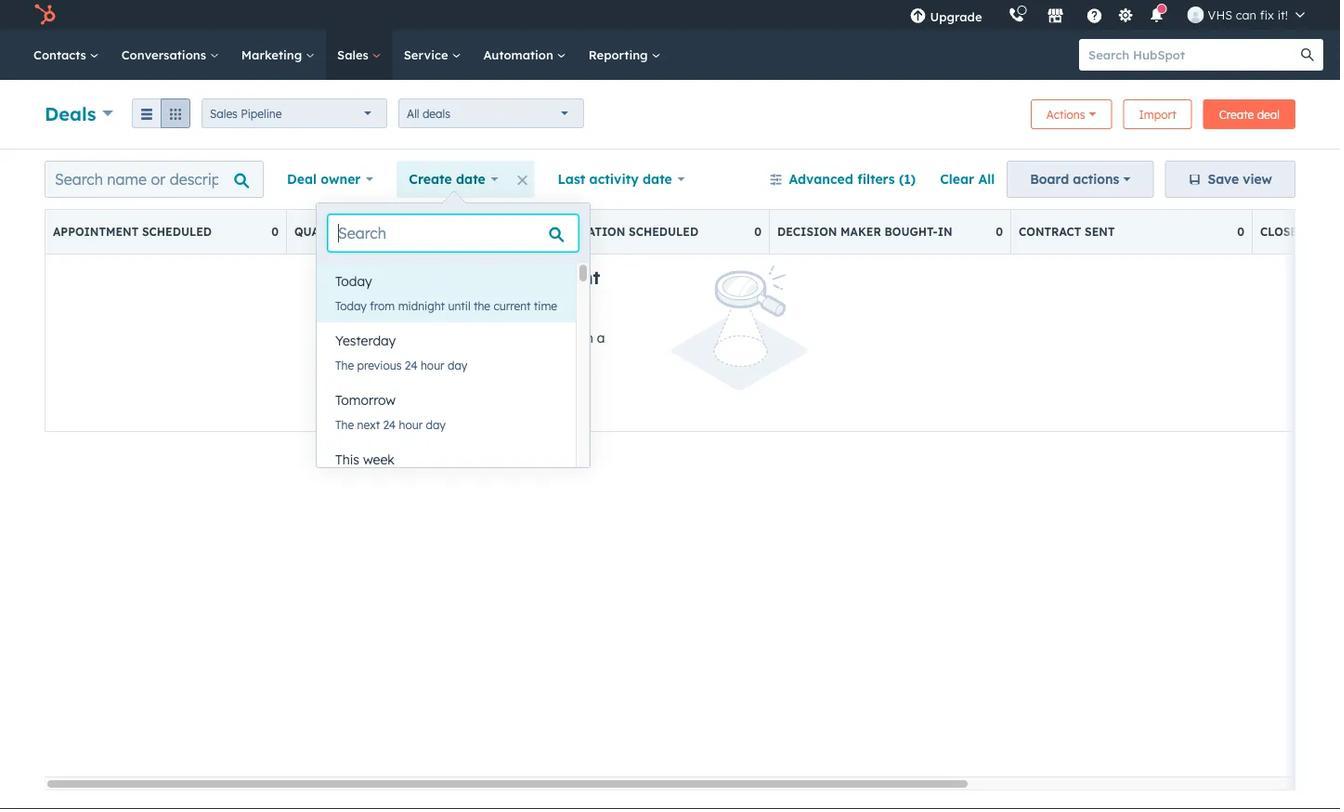 Task type: locate. For each thing, give the bounding box(es) containing it.
last activity date button
[[546, 161, 697, 198]]

midnight
[[398, 299, 445, 313]]

to
[[364, 225, 379, 239], [408, 330, 421, 346]]

board actions
[[1030, 171, 1120, 187]]

1 horizontal spatial create
[[1219, 107, 1254, 121]]

today down no
[[335, 299, 367, 313]]

yesterday
[[335, 333, 396, 349]]

deals up from
[[376, 266, 428, 289]]

advanced filters (1) button
[[758, 161, 928, 198]]

0 vertical spatial all
[[407, 106, 419, 120]]

sales left service
[[337, 47, 372, 62]]

1 vertical spatial to
[[408, 330, 421, 346]]

1 horizontal spatial all
[[978, 171, 995, 187]]

the
[[498, 266, 527, 289], [474, 299, 490, 313], [441, 352, 460, 368]]

to inside "expecting to see new deals? try again in a few seconds as the system catches up."
[[408, 330, 421, 346]]

try
[[522, 330, 540, 346]]

the inside no deals match the current filters.
[[498, 266, 527, 289]]

0 vertical spatial today
[[335, 273, 372, 289]]

2 scheduled from the left
[[629, 225, 699, 239]]

24 for yesterday
[[405, 358, 418, 372]]

clear all button
[[928, 161, 1007, 198]]

the left next
[[335, 418, 354, 431]]

import
[[1139, 107, 1177, 121]]

0 horizontal spatial deals
[[45, 102, 96, 125]]

0 vertical spatial to
[[364, 225, 379, 239]]

sales link
[[326, 30, 393, 80]]

0 horizontal spatial 24
[[383, 418, 396, 431]]

1 horizontal spatial to
[[408, 330, 421, 346]]

24 right next
[[383, 418, 396, 431]]

day for yesterday
[[448, 358, 467, 372]]

0 left contract
[[996, 225, 1003, 239]]

1 vertical spatial all
[[978, 171, 995, 187]]

conversations
[[121, 47, 210, 62]]

1 scheduled from the left
[[142, 225, 212, 239]]

won
[[1310, 225, 1339, 239]]

the for tomorrow
[[335, 418, 354, 431]]

in
[[938, 225, 953, 239]]

advanced
[[789, 171, 854, 187]]

few
[[344, 352, 366, 368]]

1 horizontal spatial 24
[[405, 358, 418, 372]]

search button
[[1292, 39, 1324, 71]]

menu containing vhs can fix it!
[[897, 0, 1318, 30]]

date
[[456, 171, 486, 187], [643, 171, 672, 187]]

create deal button
[[1203, 99, 1296, 129]]

all left deals
[[407, 106, 419, 120]]

previous
[[357, 358, 402, 372]]

tomorrow
[[335, 392, 396, 408]]

0 horizontal spatial the
[[441, 352, 460, 368]]

hour right next
[[399, 418, 423, 431]]

catches
[[511, 352, 559, 368]]

scheduled down the search name or description "search field"
[[142, 225, 212, 239]]

1 vertical spatial current
[[494, 299, 531, 313]]

maker
[[841, 225, 881, 239]]

the down yesterday at top left
[[335, 358, 354, 372]]

5 0 from the left
[[1237, 225, 1245, 239]]

marketing
[[241, 47, 306, 62]]

0 vertical spatial day
[[448, 358, 467, 372]]

sales for sales
[[337, 47, 372, 62]]

appointment
[[53, 225, 139, 239]]

1 vertical spatial today
[[335, 299, 367, 313]]

2 vertical spatial the
[[441, 352, 460, 368]]

24 for tomorrow
[[383, 418, 396, 431]]

Search HubSpot search field
[[1079, 39, 1307, 71]]

0 for presentation scheduled
[[754, 225, 762, 239]]

0 horizontal spatial day
[[426, 418, 446, 431]]

0 left presentation
[[513, 225, 520, 239]]

0 vertical spatial hour
[[421, 358, 445, 372]]

the right "match"
[[498, 266, 527, 289]]

sales inside popup button
[[210, 106, 238, 120]]

1 horizontal spatial sales
[[337, 47, 372, 62]]

0 for contract sent
[[1237, 225, 1245, 239]]

2 0 from the left
[[513, 225, 520, 239]]

filters.
[[344, 289, 402, 312]]

1 0 from the left
[[271, 225, 279, 239]]

1 the from the top
[[335, 358, 354, 372]]

owner
[[321, 171, 361, 187]]

24 inside "tomorrow the next 24 hour day"
[[383, 418, 396, 431]]

4 0 from the left
[[996, 225, 1003, 239]]

upgrade
[[930, 9, 982, 24]]

vhs can fix it! button
[[1176, 0, 1316, 30]]

hour inside yesterday the previous 24 hour day
[[421, 358, 445, 372]]

tomorrow the next 24 hour day
[[335, 392, 446, 431]]

24 left "as"
[[405, 358, 418, 372]]

3 0 from the left
[[754, 225, 762, 239]]

day
[[448, 358, 467, 372], [426, 418, 446, 431]]

1 vertical spatial deals
[[376, 266, 428, 289]]

0 vertical spatial the
[[335, 358, 354, 372]]

0 horizontal spatial date
[[456, 171, 486, 187]]

0 horizontal spatial create
[[409, 171, 452, 187]]

scheduled for appointment scheduled
[[142, 225, 212, 239]]

deals banner
[[45, 94, 1296, 130]]

search image
[[1301, 48, 1314, 61]]

today up from
[[335, 273, 372, 289]]

no
[[344, 266, 370, 289]]

0 horizontal spatial sales
[[210, 106, 238, 120]]

the right "as"
[[441, 352, 460, 368]]

current inside today today from midnight until the current time
[[494, 299, 531, 313]]

1 horizontal spatial day
[[448, 358, 467, 372]]

1 vertical spatial the
[[474, 299, 490, 313]]

1 horizontal spatial the
[[474, 299, 490, 313]]

the
[[335, 358, 354, 372], [335, 418, 354, 431]]

notifications image
[[1149, 8, 1165, 25]]

service link
[[393, 30, 472, 80]]

0 horizontal spatial to
[[364, 225, 379, 239]]

1 vertical spatial create
[[409, 171, 452, 187]]

Search search field
[[328, 215, 579, 252]]

deals down "contacts" link
[[45, 102, 96, 125]]

1 vertical spatial hour
[[399, 418, 423, 431]]

sales left pipeline
[[210, 106, 238, 120]]

seconds
[[369, 352, 419, 368]]

menu
[[897, 0, 1318, 30]]

create up search search field
[[409, 171, 452, 187]]

import button
[[1123, 99, 1192, 129]]

next
[[357, 418, 380, 431]]

board
[[1030, 171, 1069, 187]]

current inside no deals match the current filters.
[[533, 266, 600, 289]]

date up search search field
[[456, 171, 486, 187]]

closed won
[[1260, 225, 1339, 239]]

tomorrow button
[[317, 382, 576, 419]]

scheduled down last activity date popup button
[[629, 225, 699, 239]]

day down new
[[448, 358, 467, 372]]

sales for sales pipeline
[[210, 106, 238, 120]]

all right "clear"
[[978, 171, 995, 187]]

create
[[1219, 107, 1254, 121], [409, 171, 452, 187]]

1 vertical spatial the
[[335, 418, 354, 431]]

menu item
[[995, 0, 999, 30]]

1 vertical spatial 24
[[383, 418, 396, 431]]

until
[[448, 299, 471, 313]]

0 left closed
[[1237, 225, 1245, 239]]

advanced filters (1)
[[789, 171, 916, 187]]

0 horizontal spatial scheduled
[[142, 225, 212, 239]]

the inside yesterday the previous 24 hour day
[[335, 358, 354, 372]]

0 left qualified
[[271, 225, 279, 239]]

current
[[533, 266, 600, 289], [494, 299, 531, 313]]

2 horizontal spatial the
[[498, 266, 527, 289]]

date right the activity
[[643, 171, 672, 187]]

0 vertical spatial current
[[533, 266, 600, 289]]

0 vertical spatial 24
[[405, 358, 418, 372]]

day inside yesterday the previous 24 hour day
[[448, 358, 467, 372]]

0 horizontal spatial all
[[407, 106, 419, 120]]

create left deal at the top
[[1219, 107, 1254, 121]]

reporting
[[589, 47, 652, 62]]

1 vertical spatial day
[[426, 418, 446, 431]]

2 the from the top
[[335, 418, 354, 431]]

day up this week button
[[426, 418, 446, 431]]

hour down see
[[421, 358, 445, 372]]

sales
[[337, 47, 372, 62], [210, 106, 238, 120]]

marketplaces button
[[1036, 0, 1075, 30]]

view
[[1243, 171, 1273, 187]]

day inside "tomorrow the next 24 hour day"
[[426, 418, 446, 431]]

0 vertical spatial create
[[1219, 107, 1254, 121]]

24 inside yesterday the previous 24 hour day
[[405, 358, 418, 372]]

1 horizontal spatial scheduled
[[629, 225, 699, 239]]

pipeline
[[241, 106, 282, 120]]

reporting link
[[577, 30, 672, 80]]

1 vertical spatial sales
[[210, 106, 238, 120]]

create inside button
[[1219, 107, 1254, 121]]

list box
[[317, 263, 590, 501]]

2 today from the top
[[335, 299, 367, 313]]

sent
[[1085, 225, 1115, 239]]

last
[[558, 171, 585, 187]]

today button
[[317, 263, 576, 300]]

1 horizontal spatial deals
[[376, 266, 428, 289]]

0 vertical spatial sales
[[337, 47, 372, 62]]

in
[[582, 330, 593, 346]]

deals
[[423, 106, 450, 120]]

hour inside "tomorrow the next 24 hour day"
[[399, 418, 423, 431]]

the inside "tomorrow the next 24 hour day"
[[335, 418, 354, 431]]

0 vertical spatial deals
[[45, 102, 96, 125]]

sales pipeline button
[[202, 98, 387, 128]]

0 vertical spatial the
[[498, 266, 527, 289]]

automation
[[483, 47, 557, 62]]

current left time
[[494, 299, 531, 313]]

to left buy
[[364, 225, 379, 239]]

actions
[[1073, 171, 1120, 187]]

create inside popup button
[[409, 171, 452, 187]]

0 horizontal spatial current
[[494, 299, 531, 313]]

0 left decision
[[754, 225, 762, 239]]

group
[[132, 98, 190, 128]]

a
[[597, 330, 605, 346]]

all inside popup button
[[407, 106, 419, 120]]

1 horizontal spatial date
[[643, 171, 672, 187]]

today
[[335, 273, 372, 289], [335, 299, 367, 313]]

new
[[449, 330, 474, 346]]

the right until on the top of page
[[474, 299, 490, 313]]

settings link
[[1114, 5, 1137, 25]]

calling icon image
[[1008, 7, 1025, 24]]

hour for tomorrow
[[399, 418, 423, 431]]

create deal
[[1219, 107, 1280, 121]]

to left see
[[408, 330, 421, 346]]

yesterday button
[[317, 322, 576, 359]]

current up time
[[533, 266, 600, 289]]

hour
[[421, 358, 445, 372], [399, 418, 423, 431]]

deal
[[1257, 107, 1280, 121]]

1 horizontal spatial current
[[533, 266, 600, 289]]



Task type: describe. For each thing, give the bounding box(es) containing it.
clear
[[940, 171, 975, 187]]

hour for yesterday
[[421, 358, 445, 372]]

conversations link
[[110, 30, 230, 80]]

no deals match the current filters.
[[344, 266, 600, 312]]

hubspot link
[[22, 4, 70, 26]]

filters
[[858, 171, 895, 187]]

the inside today today from midnight until the current time
[[474, 299, 490, 313]]

see
[[424, 330, 445, 346]]

create date
[[409, 171, 486, 187]]

expecting to see new deals? try again in a few seconds as the system catches up.
[[344, 330, 605, 368]]

actions
[[1047, 107, 1085, 121]]

list box containing today
[[317, 263, 590, 501]]

scheduled for presentation scheduled
[[629, 225, 699, 239]]

contract
[[1019, 225, 1082, 239]]

this week
[[335, 451, 395, 468]]

presentation
[[536, 225, 625, 239]]

qualified
[[294, 225, 360, 239]]

1 date from the left
[[456, 171, 486, 187]]

as
[[423, 352, 437, 368]]

contacts
[[33, 47, 90, 62]]

Search name or description search field
[[45, 161, 264, 198]]

bought-
[[885, 225, 938, 239]]

(1)
[[899, 171, 916, 187]]

today today from midnight until the current time
[[335, 273, 557, 313]]

service
[[404, 47, 452, 62]]

again
[[544, 330, 579, 346]]

1 today from the top
[[335, 273, 372, 289]]

to for expecting
[[408, 330, 421, 346]]

help button
[[1079, 0, 1110, 30]]

up.
[[562, 352, 581, 368]]

hubspot image
[[33, 4, 56, 26]]

save view
[[1208, 171, 1273, 187]]

contract sent
[[1019, 225, 1115, 239]]

activity
[[589, 171, 639, 187]]

0 for appointment scheduled
[[271, 225, 279, 239]]

presentation scheduled
[[536, 225, 699, 239]]

decision
[[777, 225, 837, 239]]

all deals
[[407, 106, 450, 120]]

can
[[1236, 7, 1257, 22]]

appointment scheduled
[[53, 225, 212, 239]]

it!
[[1278, 7, 1288, 22]]

vhs
[[1208, 7, 1233, 22]]

from
[[370, 299, 395, 313]]

create for create date
[[409, 171, 452, 187]]

this week button
[[317, 441, 576, 478]]

marketplaces image
[[1047, 8, 1064, 25]]

system
[[464, 352, 507, 368]]

help image
[[1086, 8, 1103, 25]]

contacts link
[[22, 30, 110, 80]]

closed
[[1260, 225, 1306, 239]]

settings image
[[1117, 8, 1134, 25]]

the for yesterday
[[335, 358, 354, 372]]

to for qualified
[[364, 225, 379, 239]]

last activity date
[[558, 171, 672, 187]]

0 for qualified to buy
[[513, 225, 520, 239]]

upgrade image
[[910, 8, 927, 25]]

group inside deals banner
[[132, 98, 190, 128]]

save
[[1208, 171, 1239, 187]]

all deals button
[[399, 98, 584, 128]]

automation link
[[472, 30, 577, 80]]

save view button
[[1165, 161, 1296, 198]]

deals inside popup button
[[45, 102, 96, 125]]

vhs can fix it!
[[1208, 7, 1288, 22]]

actions button
[[1031, 99, 1112, 129]]

this
[[335, 451, 359, 468]]

clear all
[[940, 171, 995, 187]]

create for create deal
[[1219, 107, 1254, 121]]

fix
[[1260, 7, 1274, 22]]

0 for decision maker bought-in
[[996, 225, 1003, 239]]

marketing link
[[230, 30, 326, 80]]

match
[[433, 266, 492, 289]]

deal owner button
[[275, 161, 386, 198]]

deals button
[[45, 100, 113, 127]]

yesterday the previous 24 hour day
[[335, 333, 467, 372]]

calling icon button
[[1001, 3, 1032, 27]]

buy
[[383, 225, 406, 239]]

sales pipeline
[[210, 106, 282, 120]]

expecting
[[344, 330, 405, 346]]

terry turtle image
[[1188, 7, 1204, 23]]

deals?
[[477, 330, 518, 346]]

2 date from the left
[[643, 171, 672, 187]]

create date button
[[397, 161, 510, 198]]

decision maker bought-in
[[777, 225, 953, 239]]

the inside "expecting to see new deals? try again in a few seconds as the system catches up."
[[441, 352, 460, 368]]

all inside button
[[978, 171, 995, 187]]

deals inside no deals match the current filters.
[[376, 266, 428, 289]]

day for tomorrow
[[426, 418, 446, 431]]

notifications button
[[1141, 0, 1173, 30]]

board actions button
[[1007, 161, 1154, 198]]



Task type: vqa. For each thing, say whether or not it's contained in the screenshot.


